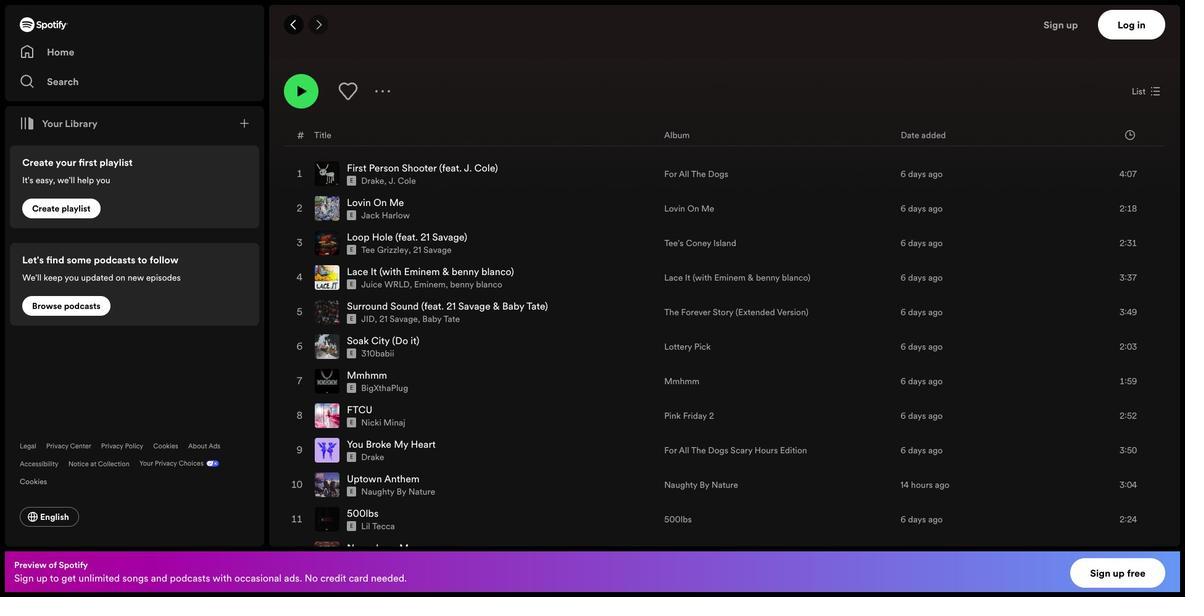 Task type: locate. For each thing, give the bounding box(es) containing it.
1 horizontal spatial cookies
[[153, 442, 178, 451]]

0 horizontal spatial juice
[[361, 279, 382, 291]]

days for lovin on me
[[908, 203, 926, 215]]

days for surround sound (feat. 21 savage & baby tate)
[[908, 306, 926, 319]]

lace it (with eminem & benny blanco) cell
[[315, 261, 655, 295]]

lovin on me link inside cell
[[347, 196, 404, 209]]

e inside you broke my heart e
[[350, 454, 353, 461]]

1 horizontal spatial savage
[[424, 244, 452, 256]]

1 all from the top
[[679, 168, 689, 180]]

all for you broke my heart
[[679, 445, 689, 457]]

jack inside lovin on me cell
[[361, 209, 380, 222]]

& inside the surround sound (feat. 21 savage & baby tate) e
[[493, 300, 500, 313]]

9 e from the top
[[350, 454, 353, 461]]

0 horizontal spatial spotify
[[59, 559, 88, 572]]

eminem link
[[414, 279, 446, 291]]

first person shooter (feat. j. cole) cell
[[315, 158, 655, 191]]

0 vertical spatial and
[[409, 12, 423, 25]]

the for you broke my heart
[[691, 445, 706, 457]]

tate)
[[527, 300, 548, 313]]

savage for (feat.
[[458, 300, 491, 313]]

explicit element inside lovin on me cell
[[347, 211, 356, 221]]

0 vertical spatial the
[[691, 168, 706, 180]]

on down for all the dogs link
[[688, 203, 699, 215]]

it for lace it (with eminem & benny blanco) e
[[371, 265, 377, 279]]

explicit element left jid
[[347, 314, 356, 324]]

0 vertical spatial juice
[[425, 12, 446, 25]]

create inside create your first playlist it's easy, we'll help you
[[22, 156, 54, 169]]

4 e from the top
[[350, 281, 353, 288]]

the down the friday
[[691, 445, 706, 457]]

benny down loop hole (feat. 21 savage) cell
[[452, 265, 479, 279]]

date added
[[901, 129, 946, 141]]

1 vertical spatial cookies link
[[20, 474, 57, 488]]

for down pink
[[664, 445, 677, 457]]

eminem for lace it (with eminem & benny blanco) e
[[404, 265, 440, 279]]

2:18
[[1120, 203, 1137, 215]]

drake up lovin on me e on the left top
[[361, 175, 384, 187]]

0 vertical spatial playlist
[[99, 156, 133, 169]]

500lbs for 500lbs e
[[347, 507, 379, 521]]

21 right grizzley
[[413, 244, 421, 256]]

eminem for lace it (with eminem & benny blanco)
[[714, 272, 746, 284]]

privacy left center at the left of the page
[[46, 442, 68, 451]]

benny for lace it (with eminem & benny blanco) e
[[452, 265, 479, 279]]

0 vertical spatial cookies
[[153, 442, 178, 451]]

juice inside lace it (with eminem & benny blanco) cell
[[361, 279, 382, 291]]

2 for from the top
[[664, 445, 677, 457]]

j. left cole
[[389, 175, 396, 187]]

tee grizzley , 21 savage
[[361, 244, 452, 256]]

explicit element inside first person shooter (feat. j. cole) cell
[[347, 176, 356, 186]]

0 horizontal spatial lace it (with eminem & benny blanco) link
[[347, 265, 514, 279]]

j. left cole)
[[464, 161, 472, 175]]

1 horizontal spatial naughty
[[664, 479, 698, 492]]

e down 'ftcu'
[[350, 419, 353, 427]]

playlist right first
[[99, 156, 133, 169]]

no
[[305, 572, 318, 585]]

0 vertical spatial all
[[679, 168, 689, 180]]

podcasts inside preview of spotify sign up to get unlimited songs and podcasts with occasional ads. no credit card needed.
[[170, 572, 210, 585]]

2 vertical spatial the
[[691, 445, 706, 457]]

2 horizontal spatial up
[[1113, 567, 1125, 580]]

nature down for all the dogs scary hours edition
[[712, 479, 738, 492]]

& inside the lace it (with eminem & benny blanco) e
[[443, 265, 449, 279]]

1 drake link from the top
[[361, 175, 384, 187]]

e inside the lace it (with eminem & benny blanco) e
[[350, 281, 353, 288]]

1 dogs from the top
[[708, 168, 729, 180]]

3:37
[[1120, 272, 1137, 284]]

for all the dogs
[[664, 168, 729, 180]]

you inside let's find some podcasts to follow we'll keep you updated on new episodes
[[65, 272, 79, 284]]

3 explicit element from the top
[[347, 245, 356, 255]]

9 explicit element from the top
[[347, 453, 356, 463]]

privacy inside button
[[155, 459, 177, 469]]

baby left tate)
[[502, 300, 524, 313]]

#
[[297, 128, 304, 142]]

1 horizontal spatial you
[[96, 174, 110, 186]]

up left log
[[1067, 18, 1078, 31]]

to inside preview of spotify sign up to get unlimited songs and podcasts with occasional ads. no credit card needed.
[[50, 572, 59, 585]]

savage inside the surround sound (feat. 21 savage & baby tate) e
[[458, 300, 491, 313]]

ago for lace it (with eminem & benny blanco)
[[929, 272, 943, 284]]

your privacy choices button
[[139, 456, 204, 472]]

9 6 days ago from the top
[[901, 445, 943, 457]]

ago for soak city (do it)
[[929, 341, 943, 353]]

your left library
[[42, 117, 63, 130]]

2 horizontal spatial sign
[[1090, 567, 1111, 580]]

naughty by nature for the rightmost naughty by nature link
[[664, 479, 738, 492]]

2 horizontal spatial privacy
[[155, 459, 177, 469]]

me down j. cole link
[[389, 196, 404, 209]]

500lbs inside the 500lbs cell
[[347, 507, 379, 521]]

21 down juice wrld , eminem , benny blanco
[[447, 300, 456, 313]]

1 vertical spatial you
[[65, 272, 79, 284]]

lace it (with eminem & benny blanco) link up the forever story (extended version)
[[664, 272, 811, 284]]

new
[[128, 272, 144, 284]]

1 horizontal spatial lovin
[[664, 203, 685, 215]]

spotify down go forward image
[[301, 31, 330, 43]]

browse podcasts link
[[22, 296, 110, 316]]

21 savage link up (do
[[379, 313, 418, 326]]

2 vertical spatial podcasts
[[170, 572, 210, 585]]

blanco) up 'version)'
[[782, 272, 811, 284]]

0 horizontal spatial on
[[373, 196, 387, 209]]

me inside lovin on me e
[[389, 196, 404, 209]]

(with
[[379, 265, 402, 279], [693, 272, 712, 284]]

e down loop
[[350, 246, 353, 254]]

1 vertical spatial harlow
[[382, 209, 410, 222]]

blanco) for lace it (with eminem & benny blanco)
[[782, 272, 811, 284]]

0 vertical spatial drake link
[[361, 175, 384, 187]]

, inside first person shooter (feat. j. cole) cell
[[384, 175, 387, 187]]

9 days from the top
[[908, 445, 926, 457]]

1 vertical spatial 21 savage link
[[379, 313, 418, 326]]

0 horizontal spatial mmhmm
[[347, 369, 387, 382]]

5 6 from the top
[[901, 306, 906, 319]]

savage inside loop hole (feat. 21 savage) cell
[[424, 244, 452, 256]]

1 vertical spatial spotify
[[59, 559, 88, 572]]

9 6 from the top
[[901, 445, 906, 457]]

0 vertical spatial you
[[96, 174, 110, 186]]

7 6 days ago from the top
[[901, 376, 943, 388]]

0 horizontal spatial (with
[[379, 265, 402, 279]]

(do
[[392, 334, 408, 348]]

1 vertical spatial drake
[[361, 451, 384, 464]]

me up tee's coney island link
[[702, 203, 714, 215]]

1 horizontal spatial spotify
[[301, 31, 330, 43]]

lovin on me link down drake , j. cole
[[347, 196, 404, 209]]

0 horizontal spatial 500lbs
[[347, 507, 379, 521]]

playlist
[[99, 156, 133, 169], [62, 203, 91, 215]]

explicit element up 'ftcu'
[[347, 384, 356, 393]]

cookies link down accessibility link
[[20, 474, 57, 488]]

4 6 days ago from the top
[[901, 272, 943, 284]]

e down 'you'
[[350, 454, 353, 461]]

6 days ago for ftcu
[[901, 410, 943, 422]]

person
[[369, 161, 399, 175]]

2 days from the top
[[908, 203, 926, 215]]

baby left tate in the bottom left of the page
[[423, 313, 442, 326]]

all up lovin on me
[[679, 168, 689, 180]]

me for never lose me
[[399, 542, 414, 555]]

j. cole link
[[389, 175, 416, 187]]

e inside 500lbs e
[[350, 523, 353, 530]]

2 all from the top
[[679, 445, 689, 457]]

3 6 from the top
[[901, 237, 906, 250]]

mmhmm for mmhmm e
[[347, 369, 387, 382]]

e down first
[[350, 177, 353, 185]]

(feat. down juice wrld , eminem , benny blanco
[[421, 300, 444, 313]]

2:24
[[1120, 514, 1137, 526]]

the forever story (extended version)
[[664, 306, 809, 319]]

0 horizontal spatial lovin on me link
[[347, 196, 404, 209]]

1 horizontal spatial privacy
[[101, 442, 123, 451]]

on
[[116, 272, 125, 284]]

(feat. inside the surround sound (feat. 21 savage & baby tate) e
[[421, 300, 444, 313]]

1 vertical spatial your
[[139, 459, 153, 469]]

preview
[[14, 559, 47, 572]]

e inside mmhmm e
[[350, 385, 353, 392]]

0 vertical spatial podcasts
[[94, 253, 136, 267]]

2 dogs from the top
[[708, 445, 729, 457]]

cookies up your privacy choices button
[[153, 442, 178, 451]]

3 e from the top
[[350, 246, 353, 254]]

harlow up loop hole (feat. 21 savage) link
[[382, 209, 410, 222]]

explicit element inside the 500lbs cell
[[347, 522, 356, 532]]

browse podcasts
[[32, 300, 101, 312]]

1 vertical spatial juice
[[361, 279, 382, 291]]

for up lovin on me
[[664, 168, 677, 180]]

days for loop hole (feat. 21 savage)
[[908, 237, 926, 250]]

savage up (do
[[390, 313, 418, 326]]

mmhmm down 310babii link
[[347, 369, 387, 382]]

on for lovin on me
[[688, 203, 699, 215]]

10 6 from the top
[[901, 514, 906, 526]]

notice
[[68, 460, 89, 469]]

playlist inside "button"
[[62, 203, 91, 215]]

(feat. right hole
[[395, 230, 418, 244]]

# column header
[[297, 124, 304, 146]]

4:07 cell
[[1081, 158, 1155, 191]]

2:52
[[1120, 410, 1137, 422]]

ago for mmhmm
[[929, 376, 943, 388]]

0 horizontal spatial your
[[42, 117, 63, 130]]

playlist down help
[[62, 203, 91, 215]]

21 inside the surround sound (feat. 21 savage & baby tate) e
[[447, 300, 456, 313]]

create inside "button"
[[32, 203, 60, 215]]

1 6 from the top
[[901, 168, 906, 180]]

1 vertical spatial playlist
[[62, 203, 91, 215]]

explicit element inside loop hole (feat. 21 savage) cell
[[347, 245, 356, 255]]

you right keep at the left of the page
[[65, 272, 79, 284]]

you inside create your first playlist it's easy, we'll help you
[[96, 174, 110, 186]]

for all the dogs scary hours edition
[[664, 445, 807, 457]]

drake link up lovin on me e on the left top
[[361, 175, 384, 187]]

1 vertical spatial create
[[32, 203, 60, 215]]

nature
[[712, 479, 738, 492], [409, 486, 435, 498]]

8 e from the top
[[350, 419, 353, 427]]

eminem down island
[[714, 272, 746, 284]]

sign inside button
[[1090, 567, 1111, 580]]

1 horizontal spatial sign
[[1044, 18, 1064, 31]]

6 explicit element from the top
[[347, 349, 356, 359]]

10 days from the top
[[908, 514, 926, 526]]

me
[[389, 196, 404, 209], [702, 203, 714, 215], [399, 542, 414, 555]]

2 e from the top
[[350, 212, 353, 219]]

0 vertical spatial create
[[22, 156, 54, 169]]

2 horizontal spatial &
[[748, 272, 754, 284]]

the forever story (extended version) link
[[664, 306, 809, 319]]

eminem for juice wrld , eminem , benny blanco
[[414, 279, 446, 291]]

find
[[46, 253, 64, 267]]

podcasts down updated
[[64, 300, 101, 312]]

6 for lace it (with eminem & benny blanco)
[[901, 272, 906, 284]]

7 e from the top
[[350, 385, 353, 392]]

1 horizontal spatial cookies link
[[153, 442, 178, 451]]

e down uptown
[[350, 489, 353, 496]]

0 horizontal spatial naughty
[[361, 486, 395, 498]]

dogs down # row
[[708, 168, 729, 180]]

benny inside the lace it (with eminem & benny blanco) e
[[452, 265, 479, 279]]

naughty for the leftmost naughty by nature link
[[361, 486, 395, 498]]

blanco)
[[482, 265, 514, 279], [782, 272, 811, 284]]

2:03
[[1120, 341, 1137, 353]]

uptown anthem e
[[347, 472, 420, 496]]

benny up surround sound (feat. 21 savage & baby tate) link
[[450, 279, 474, 291]]

rapcaviar grid
[[270, 124, 1180, 598]]

21 savage link up the lace it (with eminem & benny blanco) e at the top of the page
[[413, 244, 452, 256]]

jack
[[358, 12, 376, 25], [361, 209, 380, 222]]

explicit element inside lace it (with eminem & benny blanco) cell
[[347, 280, 356, 290]]

1 drake from the top
[[361, 175, 384, 187]]

1 e from the top
[[350, 177, 353, 185]]

for all the dogs link
[[664, 168, 729, 180]]

pink
[[664, 410, 681, 422]]

on down drake , j. cole
[[373, 196, 387, 209]]

cell
[[295, 538, 305, 571], [664, 538, 891, 571], [901, 538, 1071, 571], [1081, 538, 1155, 571]]

sign inside button
[[1044, 18, 1064, 31]]

1 vertical spatial to
[[50, 572, 59, 585]]

sign for sign up free
[[1090, 567, 1111, 580]]

(extended
[[736, 306, 775, 319]]

explicit element inside 'ftcu' cell
[[347, 418, 356, 428]]

& for lace it (with eminem & benny blanco) e
[[443, 265, 449, 279]]

ago for surround sound (feat. 21 savage & baby tate)
[[929, 306, 943, 319]]

mmhmm link down lottery
[[664, 376, 700, 388]]

e inside ftcu e
[[350, 419, 353, 427]]

lovin on me link down for all the dogs link
[[664, 203, 714, 215]]

1 vertical spatial drake link
[[361, 451, 384, 464]]

21
[[421, 230, 430, 244], [413, 244, 421, 256], [447, 300, 456, 313], [379, 313, 388, 326]]

accessibility
[[20, 460, 58, 469]]

all
[[679, 168, 689, 180], [679, 445, 689, 457]]

about ads
[[188, 442, 220, 451]]

lovin on me
[[664, 203, 714, 215]]

0 vertical spatial 21 savage link
[[413, 244, 452, 256]]

explicit element down uptown
[[347, 487, 356, 497]]

4 6 from the top
[[901, 272, 906, 284]]

1 horizontal spatial your
[[139, 459, 153, 469]]

explicit element inside surround sound (feat. 21 savage & baby tate) cell
[[347, 314, 356, 324]]

legal
[[20, 442, 36, 451]]

explicit element inside you broke my heart cell
[[347, 453, 356, 463]]

it for lace it (with eminem & benny blanco)
[[685, 272, 691, 284]]

14 hours ago
[[901, 479, 950, 492]]

lovin on me e
[[347, 196, 404, 219]]

1 6 days ago from the top
[[901, 168, 943, 180]]

0 vertical spatial cookies link
[[153, 442, 178, 451]]

drake
[[361, 175, 384, 187], [361, 451, 384, 464]]

4 days from the top
[[908, 272, 926, 284]]

cookies
[[153, 442, 178, 451], [20, 477, 47, 487]]

0 vertical spatial drake
[[361, 175, 384, 187]]

6 days ago for surround sound (feat. 21 savage & baby tate)
[[901, 306, 943, 319]]

mmhmm link inside cell
[[347, 369, 387, 382]]

explicit element up the "surround"
[[347, 280, 356, 290]]

benny for lace it (with eminem & benny blanco)
[[756, 272, 780, 284]]

e up 'ftcu'
[[350, 385, 353, 392]]

5 6 days ago from the top
[[901, 306, 943, 319]]

mmhmm for mmhmm
[[664, 376, 700, 388]]

to inside let's find some podcasts to follow we'll keep you updated on new episodes
[[138, 253, 147, 267]]

1 horizontal spatial up
[[1067, 18, 1078, 31]]

6 6 from the top
[[901, 341, 906, 353]]

to up new
[[138, 253, 147, 267]]

3 days from the top
[[908, 237, 926, 250]]

10 e from the top
[[350, 489, 353, 496]]

,
[[384, 175, 387, 187], [409, 244, 411, 256], [410, 279, 412, 291], [446, 279, 448, 291], [375, 313, 377, 326], [418, 313, 420, 326]]

up inside button
[[1067, 18, 1078, 31]]

harlow right drake,
[[378, 12, 406, 25]]

lace inside the lace it (with eminem & benny blanco) e
[[347, 265, 368, 279]]

me for lovin on me e
[[389, 196, 404, 209]]

0 horizontal spatial blanco)
[[482, 265, 514, 279]]

10 6 days ago from the top
[[901, 514, 943, 526]]

explicit element down first
[[347, 176, 356, 186]]

up left of
[[36, 572, 48, 585]]

0 horizontal spatial sign
[[14, 572, 34, 585]]

explicit element down soak
[[347, 349, 356, 359]]

blanco) inside the lace it (with eminem & benny blanco) e
[[482, 265, 514, 279]]

0 horizontal spatial 500lbs link
[[347, 507, 379, 521]]

on inside lovin on me e
[[373, 196, 387, 209]]

2 6 days ago from the top
[[901, 203, 943, 215]]

jack up hole
[[361, 209, 380, 222]]

lil tecca
[[361, 521, 395, 533]]

cole)
[[474, 161, 498, 175]]

8 explicit element from the top
[[347, 418, 356, 428]]

7 days from the top
[[908, 376, 926, 388]]

blanco) for lace it (with eminem & benny blanco) e
[[482, 265, 514, 279]]

10 explicit element from the top
[[347, 487, 356, 497]]

by down for all the dogs scary hours edition
[[700, 479, 710, 492]]

0 vertical spatial to
[[138, 253, 147, 267]]

up left free
[[1113, 567, 1125, 580]]

it inside the lace it (with eminem & benny blanco) e
[[371, 265, 377, 279]]

List button
[[1127, 82, 1166, 101]]

album
[[664, 129, 690, 141]]

sign for sign up
[[1044, 18, 1064, 31]]

lottery pick
[[664, 341, 711, 353]]

naughty inside uptown anthem cell
[[361, 486, 395, 498]]

jid
[[361, 313, 375, 326]]

& up (extended
[[748, 272, 754, 284]]

lovin up tee's
[[664, 203, 685, 215]]

explicit element left the lil at the bottom of page
[[347, 522, 356, 532]]

11 explicit element from the top
[[347, 522, 356, 532]]

0 horizontal spatial you
[[65, 272, 79, 284]]

11 e from the top
[[350, 523, 353, 530]]

1 vertical spatial dogs
[[708, 445, 729, 457]]

let's find some podcasts to follow we'll keep you updated on new episodes
[[22, 253, 181, 284]]

nature down heart
[[409, 486, 435, 498]]

benny up (extended
[[756, 272, 780, 284]]

1 vertical spatial jack
[[361, 209, 380, 222]]

6 6 days ago from the top
[[901, 341, 943, 353]]

e inside first person shooter (feat. j. cole) e
[[350, 177, 353, 185]]

explicit element inside mmhmm cell
[[347, 384, 356, 393]]

5 e from the top
[[350, 316, 353, 323]]

create your first playlist it's easy, we'll help you
[[22, 156, 133, 186]]

0 horizontal spatial it
[[371, 265, 377, 279]]

never lose me
[[347, 542, 414, 555]]

you
[[96, 174, 110, 186], [65, 272, 79, 284]]

days
[[908, 168, 926, 180], [908, 203, 926, 215], [908, 237, 926, 250], [908, 272, 926, 284], [908, 306, 926, 319], [908, 341, 926, 353], [908, 376, 926, 388], [908, 410, 926, 422], [908, 445, 926, 457], [908, 514, 926, 526]]

1 vertical spatial the
[[664, 306, 679, 319]]

juice left wrld.
[[425, 12, 446, 25]]

explicit element down 'ftcu'
[[347, 418, 356, 428]]

0 horizontal spatial and
[[151, 572, 167, 585]]

5 days from the top
[[908, 306, 926, 319]]

spotify link
[[301, 31, 330, 43]]

0 horizontal spatial by
[[397, 486, 406, 498]]

1 vertical spatial and
[[151, 572, 167, 585]]

6 for you broke my heart
[[901, 445, 906, 457]]

go forward image
[[314, 20, 324, 30]]

e up the "surround"
[[350, 281, 353, 288]]

ago for first person shooter (feat. j. cole)
[[929, 168, 943, 180]]

(feat. for savage
[[421, 300, 444, 313]]

2 drake from the top
[[361, 451, 384, 464]]

cookies inside 'cookies' link
[[20, 477, 47, 487]]

baby inside the surround sound (feat. 21 savage & baby tate) e
[[502, 300, 524, 313]]

naughty by nature down for all the dogs scary hours edition
[[664, 479, 738, 492]]

1 horizontal spatial baby
[[502, 300, 524, 313]]

1 vertical spatial all
[[679, 445, 689, 457]]

0 vertical spatial your
[[42, 117, 63, 130]]

500lbs
[[347, 507, 379, 521], [664, 514, 692, 526]]

1 horizontal spatial to
[[138, 253, 147, 267]]

2 vertical spatial (feat.
[[421, 300, 444, 313]]

easy,
[[36, 174, 55, 186]]

date
[[901, 129, 920, 141]]

create playlist button
[[22, 199, 100, 219]]

8 6 from the top
[[901, 410, 906, 422]]

explicit element
[[347, 176, 356, 186], [347, 211, 356, 221], [347, 245, 356, 255], [347, 280, 356, 290], [347, 314, 356, 324], [347, 349, 356, 359], [347, 384, 356, 393], [347, 418, 356, 428], [347, 453, 356, 463], [347, 487, 356, 497], [347, 522, 356, 532]]

1 vertical spatial for
[[664, 445, 677, 457]]

collection
[[98, 460, 130, 469]]

lace for lace it (with eminem & benny blanco) e
[[347, 265, 368, 279]]

6 days from the top
[[908, 341, 926, 353]]

7 6 from the top
[[901, 376, 906, 388]]

0 horizontal spatial mmhmm link
[[347, 369, 387, 382]]

drake , j. cole
[[361, 175, 416, 187]]

privacy for privacy policy
[[101, 442, 123, 451]]

search link
[[20, 69, 249, 94]]

mmhmm inside cell
[[347, 369, 387, 382]]

0 horizontal spatial privacy
[[46, 442, 68, 451]]

explicit element down loop
[[347, 245, 356, 255]]

your down policy
[[139, 459, 153, 469]]

0 horizontal spatial &
[[443, 265, 449, 279]]

(feat. inside loop hole (feat. 21 savage) e
[[395, 230, 418, 244]]

1 horizontal spatial blanco)
[[782, 272, 811, 284]]

lace it (with eminem & benny blanco) link down tee grizzley , 21 savage
[[347, 265, 514, 279]]

explicit element inside uptown anthem cell
[[347, 487, 356, 497]]

drake for drake , j. cole
[[361, 175, 384, 187]]

benny
[[452, 265, 479, 279], [756, 272, 780, 284], [450, 279, 474, 291]]

1 horizontal spatial (with
[[693, 272, 712, 284]]

1 days from the top
[[908, 168, 926, 180]]

center
[[70, 442, 91, 451]]

eminem up surround sound (feat. 21 savage & baby tate) link
[[414, 279, 446, 291]]

1 horizontal spatial 500lbs
[[664, 514, 692, 526]]

2 6 from the top
[[901, 203, 906, 215]]

shooter
[[402, 161, 437, 175]]

(with down tee's coney island link
[[693, 272, 712, 284]]

cookies down accessibility link
[[20, 477, 47, 487]]

by inside uptown anthem cell
[[397, 486, 406, 498]]

english
[[40, 511, 69, 524]]

0 horizontal spatial cookies
[[20, 477, 47, 487]]

e
[[350, 177, 353, 185], [350, 212, 353, 219], [350, 246, 353, 254], [350, 281, 353, 288], [350, 316, 353, 323], [350, 350, 353, 358], [350, 385, 353, 392], [350, 419, 353, 427], [350, 454, 353, 461], [350, 489, 353, 496], [350, 523, 353, 530]]

your for your privacy choices
[[139, 459, 153, 469]]

days for mmhmm
[[908, 376, 926, 388]]

tee
[[361, 244, 375, 256]]

it down tee
[[371, 265, 377, 279]]

6 for 500lbs
[[901, 514, 906, 526]]

7 explicit element from the top
[[347, 384, 356, 393]]

the left forever
[[664, 306, 679, 319]]

you right help
[[96, 174, 110, 186]]

1 horizontal spatial &
[[493, 300, 500, 313]]

podcasts left with
[[170, 572, 210, 585]]

lovin for lovin on me
[[664, 203, 685, 215]]

1 horizontal spatial naughty by nature
[[664, 479, 738, 492]]

and left wrld.
[[409, 12, 423, 25]]

naughty by nature inside uptown anthem cell
[[361, 486, 435, 498]]

1 horizontal spatial lace
[[664, 272, 683, 284]]

1 horizontal spatial lace it (with eminem & benny blanco) link
[[664, 272, 811, 284]]

hole
[[372, 230, 393, 244]]

privacy policy
[[101, 442, 143, 451]]

6 for loop hole (feat. 21 savage)
[[901, 237, 906, 250]]

8 days from the top
[[908, 410, 926, 422]]

0 horizontal spatial lovin
[[347, 196, 371, 209]]

6 e from the top
[[350, 350, 353, 358]]

privacy
[[46, 442, 68, 451], [101, 442, 123, 451], [155, 459, 177, 469]]

1 horizontal spatial naughty by nature link
[[664, 479, 738, 492]]

anthem
[[384, 472, 420, 486]]

5 explicit element from the top
[[347, 314, 356, 324]]

by right uptown
[[397, 486, 406, 498]]

(with inside the lace it (with eminem & benny blanco) e
[[379, 265, 402, 279]]

2 explicit element from the top
[[347, 211, 356, 221]]

podcasts up on
[[94, 253, 136, 267]]

21 inside loop hole (feat. 21 savage) e
[[421, 230, 430, 244]]

juice up the "surround"
[[361, 279, 382, 291]]

the
[[691, 168, 706, 180], [664, 306, 679, 319], [691, 445, 706, 457]]

privacy left choices
[[155, 459, 177, 469]]

explicit element for ftcu
[[347, 418, 356, 428]]

& down the blanco
[[493, 300, 500, 313]]

for for you broke my heart
[[664, 445, 677, 457]]

explicit element down 'you'
[[347, 453, 356, 463]]

1 for from the top
[[664, 168, 677, 180]]

you broke my heart cell
[[315, 434, 655, 468]]

drake inside first person shooter (feat. j. cole) cell
[[361, 175, 384, 187]]

privacy center
[[46, 442, 91, 451]]

0 vertical spatial (feat.
[[439, 161, 462, 175]]

dogs
[[708, 168, 729, 180], [708, 445, 729, 457]]

drake inside you broke my heart cell
[[361, 451, 384, 464]]

playlist inside create your first playlist it's easy, we'll help you
[[99, 156, 133, 169]]

log in button
[[1098, 10, 1166, 40]]

explicit element for 500lbs
[[347, 522, 356, 532]]

21 left savage)
[[421, 230, 430, 244]]

3 6 days ago from the top
[[901, 237, 943, 250]]

4 explicit element from the top
[[347, 280, 356, 290]]

1 horizontal spatial by
[[700, 479, 710, 492]]

about ads link
[[188, 442, 220, 451]]

first person shooter (feat. j. cole) e
[[347, 161, 498, 185]]

naughty by nature link down for all the dogs scary hours edition
[[664, 479, 738, 492]]

0 vertical spatial for
[[664, 168, 677, 180]]

lovin up loop
[[347, 196, 371, 209]]

savage up the lace it (with eminem & benny blanco) e at the top of the page
[[424, 244, 452, 256]]

1 horizontal spatial j.
[[464, 161, 472, 175]]

duration image
[[1126, 130, 1135, 140]]

drake up uptown
[[361, 451, 384, 464]]

days for you broke my heart
[[908, 445, 926, 457]]

up inside preview of spotify sign up to get unlimited songs and podcasts with occasional ads. no credit card needed.
[[36, 572, 48, 585]]

0 horizontal spatial naughty by nature link
[[361, 486, 435, 498]]

baby
[[502, 300, 524, 313], [423, 313, 442, 326]]

eminem inside the lace it (with eminem & benny blanco) e
[[404, 265, 440, 279]]

all down pink friday 2 link
[[679, 445, 689, 457]]

ago for uptown anthem
[[935, 479, 950, 492]]

0 horizontal spatial nature
[[409, 486, 435, 498]]

create for playlist
[[32, 203, 60, 215]]

lovin inside lovin on me e
[[347, 196, 371, 209]]

8 6 days ago from the top
[[901, 410, 943, 422]]

(feat. right shooter
[[439, 161, 462, 175]]

naughty by nature up tecca
[[361, 486, 435, 498]]

1 vertical spatial cookies
[[20, 477, 47, 487]]

1 explicit element from the top
[[347, 176, 356, 186]]

up inside button
[[1113, 567, 1125, 580]]

create for your
[[22, 156, 54, 169]]

2 horizontal spatial savage
[[458, 300, 491, 313]]

of
[[49, 559, 57, 572]]

2:31
[[1120, 237, 1137, 250]]

e left the lil at the bottom of page
[[350, 523, 353, 530]]

spotify right of
[[59, 559, 88, 572]]

explicit element inside soak city (do it) cell
[[347, 349, 356, 359]]

dogs left scary
[[708, 445, 729, 457]]

tee's coney island
[[664, 237, 737, 250]]

cookies link up your privacy choices button
[[153, 442, 178, 451]]

0 horizontal spatial up
[[36, 572, 48, 585]]



Task type: vqa. For each thing, say whether or not it's contained in the screenshot.


Task type: describe. For each thing, give the bounding box(es) containing it.
explicit element for soak city (do it)
[[347, 349, 356, 359]]

california consumer privacy act (ccpa) opt-out icon image
[[204, 456, 219, 474]]

story
[[713, 306, 734, 319]]

j. inside first person shooter (feat. j. cole) e
[[464, 161, 472, 175]]

500lbs link inside cell
[[347, 507, 379, 521]]

privacy policy link
[[101, 442, 143, 451]]

your for your library
[[42, 117, 63, 130]]

music from drake, jack harlow and juice wrld.
[[284, 12, 475, 25]]

go back image
[[289, 20, 299, 30]]

days for lace it (with eminem & benny blanco)
[[908, 272, 926, 284]]

in
[[1138, 18, 1146, 31]]

14
[[901, 479, 909, 492]]

ftcu e
[[347, 403, 373, 427]]

by for the rightmost naughty by nature link
[[700, 479, 710, 492]]

mmhmm cell
[[315, 365, 655, 398]]

6 for mmhmm
[[901, 376, 906, 388]]

(with for lace it (with eminem & benny blanco)
[[693, 272, 712, 284]]

up for sign up free
[[1113, 567, 1125, 580]]

main element
[[5, 5, 264, 547]]

uptown anthem link
[[347, 472, 420, 486]]

free
[[1127, 567, 1146, 580]]

ago for loop hole (feat. 21 savage)
[[929, 237, 943, 250]]

log
[[1118, 18, 1135, 31]]

spotify inside preview of spotify sign up to get unlimited songs and podcasts with occasional ads. no credit card needed.
[[59, 559, 88, 572]]

500lbs e
[[347, 507, 379, 530]]

2 cell from the left
[[664, 538, 891, 571]]

spotify image
[[284, 30, 299, 45]]

6 for surround sound (feat. 21 savage & baby tate)
[[901, 306, 906, 319]]

days for soak city (do it)
[[908, 341, 926, 353]]

1 horizontal spatial lovin on me link
[[664, 203, 714, 215]]

create playlist
[[32, 203, 91, 215]]

3:49
[[1120, 306, 1137, 319]]

1 cell from the left
[[295, 538, 305, 571]]

duration element
[[1126, 130, 1135, 140]]

songs
[[122, 572, 148, 585]]

(feat. inside first person shooter (feat. j. cole) e
[[439, 161, 462, 175]]

heart
[[411, 438, 436, 451]]

drake for drake
[[361, 451, 384, 464]]

& for lace it (with eminem & benny blanco)
[[748, 272, 754, 284]]

lace for lace it (with eminem & benny blanco)
[[664, 272, 683, 284]]

pink friday 2
[[664, 410, 714, 422]]

3 cell from the left
[[901, 538, 1071, 571]]

you
[[347, 438, 363, 451]]

tee grizzley link
[[361, 244, 409, 256]]

naughty by nature for the leftmost naughty by nature link
[[361, 486, 435, 498]]

lace it (with eminem & benny blanco)
[[664, 272, 811, 284]]

surround sound (feat. 21 savage & baby tate) link
[[347, 300, 548, 313]]

jid , 21 savage , baby tate
[[361, 313, 460, 326]]

and inside preview of spotify sign up to get unlimited songs and podcasts with occasional ads. no credit card needed.
[[151, 572, 167, 585]]

soak city (do it) cell
[[315, 330, 655, 364]]

my
[[394, 438, 408, 451]]

2
[[709, 410, 714, 422]]

follow
[[150, 253, 179, 267]]

never lose me link
[[347, 542, 414, 555]]

let's
[[22, 253, 44, 267]]

6 for ftcu
[[901, 410, 906, 422]]

explicit element for lace it (with eminem & benny blanco)
[[347, 280, 356, 290]]

all for first person shooter (feat. j. cole)
[[679, 168, 689, 180]]

harlow inside lovin on me cell
[[382, 209, 410, 222]]

soak city (do it) link
[[347, 334, 420, 348]]

21 right jid
[[379, 313, 388, 326]]

3:50
[[1120, 445, 1137, 457]]

(with for lace it (with eminem & benny blanco) e
[[379, 265, 402, 279]]

loop hole (feat. 21 savage) e
[[347, 230, 467, 254]]

explicit element for loop hole (feat. 21 savage)
[[347, 245, 356, 255]]

ftcu
[[347, 403, 373, 417]]

dogs for first person shooter (feat. j. cole)
[[708, 168, 729, 180]]

explicit element for lovin on me
[[347, 211, 356, 221]]

0 horizontal spatial savage
[[390, 313, 418, 326]]

0 horizontal spatial j.
[[389, 175, 396, 187]]

by for the leftmost naughty by nature link
[[397, 486, 406, 498]]

21 for grizzley
[[413, 244, 421, 256]]

top bar and user menu element
[[269, 5, 1181, 44]]

home link
[[20, 40, 249, 64]]

6 days ago for lace it (with eminem & benny blanco)
[[901, 272, 943, 284]]

cole
[[398, 175, 416, 187]]

days for first person shooter (feat. j. cole)
[[908, 168, 926, 180]]

first
[[347, 161, 367, 175]]

lovin for lovin on me e
[[347, 196, 371, 209]]

2 drake link from the top
[[361, 451, 384, 464]]

at
[[90, 460, 96, 469]]

lottery pick link
[[664, 341, 711, 353]]

6 for soak city (do it)
[[901, 341, 906, 353]]

policy
[[125, 442, 143, 451]]

on for lovin on me e
[[373, 196, 387, 209]]

never
[[347, 542, 374, 555]]

6 days ago for 500lbs
[[901, 514, 943, 526]]

explicit element for mmhmm
[[347, 384, 356, 393]]

city
[[371, 334, 390, 348]]

search
[[47, 75, 79, 88]]

1:59
[[1120, 376, 1137, 388]]

4 cell from the left
[[1081, 538, 1155, 571]]

occasional
[[234, 572, 282, 585]]

library
[[65, 117, 98, 130]]

english button
[[20, 508, 79, 527]]

6 days ago for you broke my heart
[[901, 445, 943, 457]]

title
[[314, 129, 332, 141]]

for for first person shooter (feat. j. cole)
[[664, 168, 677, 180]]

0 vertical spatial jack
[[358, 12, 376, 25]]

accessibility link
[[20, 460, 58, 469]]

1 vertical spatial podcasts
[[64, 300, 101, 312]]

e inside loop hole (feat. 21 savage) e
[[350, 246, 353, 254]]

hours
[[755, 445, 778, 457]]

me for lovin on me
[[702, 203, 714, 215]]

surround
[[347, 300, 388, 313]]

loop hole (feat. 21 savage) cell
[[315, 227, 655, 260]]

island
[[714, 237, 737, 250]]

e inside lovin on me e
[[350, 212, 353, 219]]

(feat. for savage)
[[395, 230, 418, 244]]

0 horizontal spatial baby
[[423, 313, 442, 326]]

surround sound (feat. 21 savage & baby tate) cell
[[315, 296, 655, 329]]

ago for you broke my heart
[[929, 445, 943, 457]]

lottery
[[664, 341, 692, 353]]

tate
[[444, 313, 460, 326]]

first
[[79, 156, 97, 169]]

we'll
[[57, 174, 75, 186]]

benny for juice wrld , eminem , benny blanco
[[450, 279, 474, 291]]

unlimited
[[79, 572, 120, 585]]

explicit element for uptown anthem
[[347, 487, 356, 497]]

, inside loop hole (feat. 21 savage) cell
[[409, 244, 411, 256]]

days for ftcu
[[908, 410, 926, 422]]

surround sound (feat. 21 savage & baby tate) e
[[347, 300, 548, 323]]

you for first
[[96, 174, 110, 186]]

pick
[[694, 341, 711, 353]]

e inside uptown anthem e
[[350, 489, 353, 496]]

1 horizontal spatial mmhmm link
[[664, 376, 700, 388]]

0 vertical spatial harlow
[[378, 12, 406, 25]]

needed.
[[371, 572, 407, 585]]

21 for hole
[[421, 230, 430, 244]]

1 horizontal spatial and
[[409, 12, 423, 25]]

1 horizontal spatial 500lbs link
[[664, 514, 692, 526]]

cookies for left 'cookies' link
[[20, 477, 47, 487]]

6 days ago for first person shooter (feat. j. cole)
[[901, 168, 943, 180]]

podcasts inside let's find some podcasts to follow we'll keep you updated on new episodes
[[94, 253, 136, 267]]

6 for first person shooter (feat. j. cole)
[[901, 168, 906, 180]]

0 horizontal spatial cookies link
[[20, 474, 57, 488]]

broke
[[366, 438, 392, 451]]

drake,
[[331, 12, 356, 25]]

uptown
[[347, 472, 382, 486]]

ago for 500lbs
[[929, 514, 943, 526]]

wrld.
[[448, 12, 475, 25]]

# row
[[285, 124, 1165, 146]]

nicki minaj link
[[361, 417, 406, 429]]

e inside the surround sound (feat. 21 savage & baby tate) e
[[350, 316, 353, 323]]

4:07
[[1120, 168, 1137, 180]]

jack harlow
[[361, 209, 410, 222]]

sign inside preview of spotify sign up to get unlimited songs and podcasts with occasional ads. no credit card needed.
[[14, 572, 34, 585]]

dogs for you broke my heart
[[708, 445, 729, 457]]

juice wrld link
[[361, 279, 410, 291]]

it)
[[411, 334, 420, 348]]

added
[[922, 129, 946, 141]]

edition
[[780, 445, 807, 457]]

privacy for privacy center
[[46, 442, 68, 451]]

ago for ftcu
[[929, 410, 943, 422]]

keep
[[44, 272, 63, 284]]

500lbs cell
[[315, 503, 655, 537]]

baby tate link
[[423, 313, 460, 326]]

loop hole (feat. 21 savage) link
[[347, 230, 467, 244]]

your
[[56, 156, 76, 169]]

about
[[188, 442, 207, 451]]

explicit element for first person shooter (feat. j. cole)
[[347, 176, 356, 186]]

ftcu cell
[[315, 400, 655, 433]]

spotify image
[[20, 17, 68, 32]]

episodes
[[146, 272, 181, 284]]

21 savage link for sound
[[379, 313, 418, 326]]

you for some
[[65, 272, 79, 284]]

lovin on me cell
[[315, 192, 655, 225]]

music
[[284, 12, 308, 25]]

21 savage link for hole
[[413, 244, 452, 256]]

uptown anthem cell
[[315, 469, 655, 502]]

6 days ago for lovin on me
[[901, 203, 943, 215]]

e inside "soak city (do it) e"
[[350, 350, 353, 358]]

21 for sound
[[447, 300, 456, 313]]

6 days ago for soak city (do it)
[[901, 341, 943, 353]]

naughty for the rightmost naughty by nature link
[[664, 479, 698, 492]]

310babii link
[[361, 348, 394, 360]]

savage for ,
[[424, 244, 452, 256]]

6 days ago for loop hole (feat. 21 savage)
[[901, 237, 943, 250]]

nature inside uptown anthem cell
[[409, 486, 435, 498]]

1 horizontal spatial nature
[[712, 479, 738, 492]]

the for first person shooter (feat. j. cole)
[[691, 168, 706, 180]]

500lbs for 500lbs
[[664, 514, 692, 526]]

6 days ago for mmhmm
[[901, 376, 943, 388]]

6 for lovin on me
[[901, 203, 906, 215]]

ago for lovin on me
[[929, 203, 943, 215]]

jid link
[[361, 313, 375, 326]]

nicki minaj
[[361, 417, 406, 429]]

days for 500lbs
[[908, 514, 926, 526]]

forever
[[681, 306, 711, 319]]

version)
[[777, 306, 809, 319]]

you broke my heart e
[[347, 438, 436, 461]]

cookies for right 'cookies' link
[[153, 442, 178, 451]]

explicit element for surround sound (feat. 21 savage & baby tate)
[[347, 314, 356, 324]]



